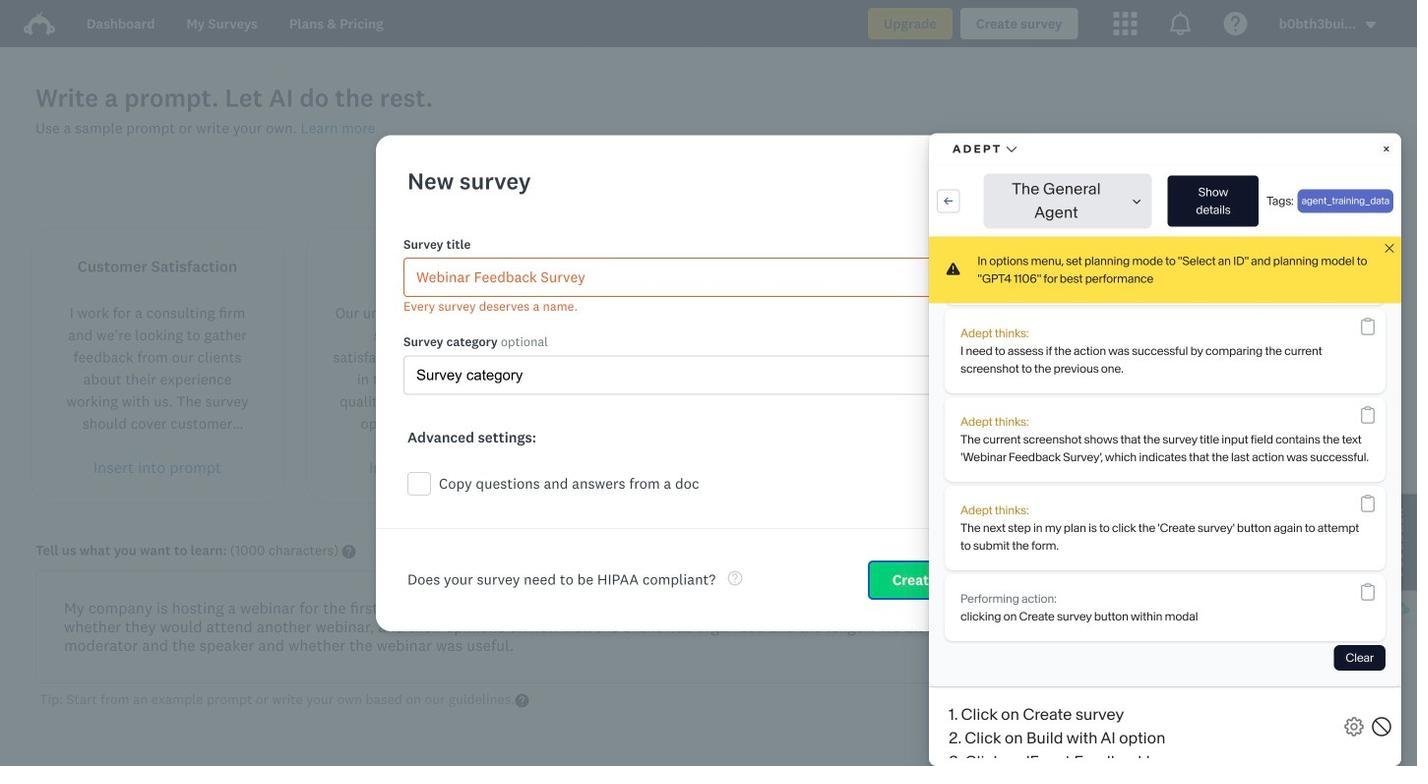 Task type: describe. For each thing, give the bounding box(es) containing it.
2 brand logo image from the top
[[24, 12, 55, 35]]

Survey name field
[[404, 258, 1014, 297]]

0 vertical spatial hover for help content image
[[342, 545, 356, 559]]



Task type: locate. For each thing, give the bounding box(es) containing it.
dialog
[[376, 135, 1042, 632]]

close image
[[1014, 147, 1030, 163]]

1 brand logo image from the top
[[24, 8, 55, 39]]

help image
[[728, 571, 743, 586]]

products icon image
[[1114, 12, 1138, 35], [1114, 12, 1138, 35]]

light bulb with lightning bolt inside showing a new idea image
[[685, 139, 732, 188]]

hover for help content image
[[342, 545, 356, 559], [515, 695, 529, 708]]

0 horizontal spatial hover for help content image
[[342, 545, 356, 559]]

1 vertical spatial hover for help content image
[[515, 695, 529, 708]]

1 horizontal spatial hover for help content image
[[515, 695, 529, 708]]

brand logo image
[[24, 8, 55, 39], [24, 12, 55, 35]]

help icon image
[[1224, 12, 1248, 35]]

dropdown arrow icon image
[[1364, 18, 1378, 32], [1366, 22, 1377, 29]]

None text field
[[48, 584, 1275, 671]]

notification center icon image
[[1169, 12, 1193, 35]]



Task type: vqa. For each thing, say whether or not it's contained in the screenshot.
THE SURVEY NAME field
yes



